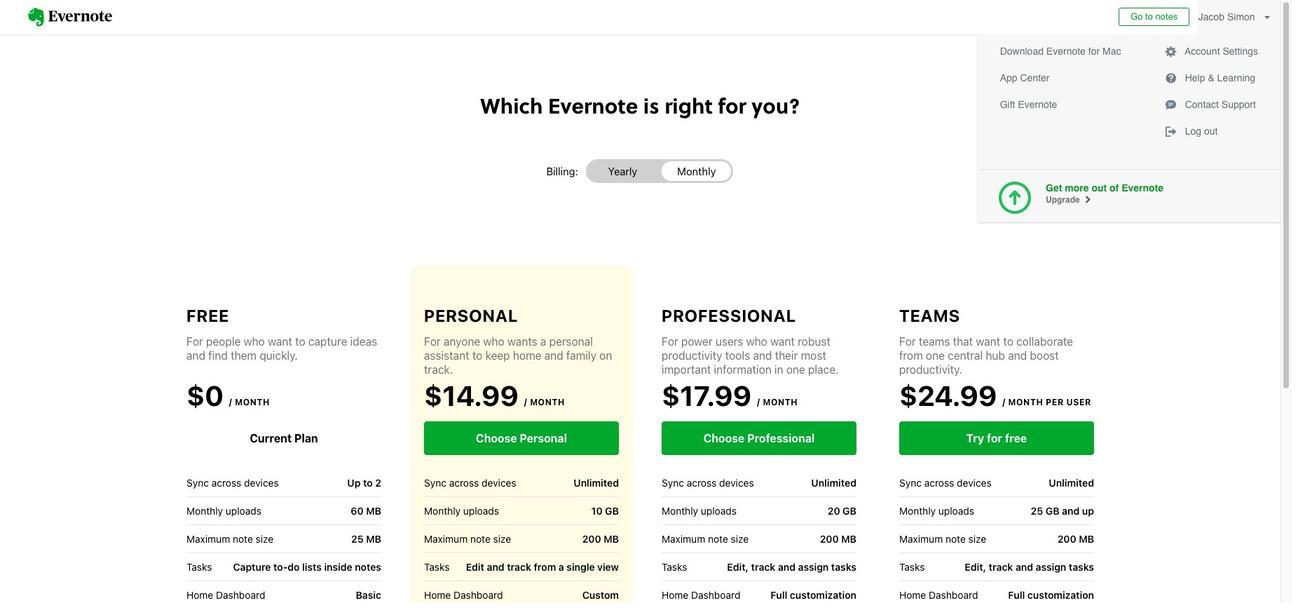 Task type: describe. For each thing, give the bounding box(es) containing it.
a for tasks
[[559, 561, 565, 573]]

tasks for 20
[[662, 561, 688, 573]]

dashboard for 10 gb
[[454, 589, 503, 601]]

assign for 20
[[799, 561, 829, 573]]

uploads for 60 mb
[[226, 505, 262, 517]]

gift evernote
[[1001, 99, 1058, 110]]

60 mb
[[351, 505, 382, 517]]

personal
[[424, 306, 518, 325]]

learning
[[1218, 72, 1256, 83]]

maximum note size for 60
[[187, 533, 274, 545]]

customization for 25
[[1028, 589, 1095, 601]]

log
[[1186, 126, 1202, 137]]

&
[[1209, 72, 1215, 83]]

for power users who want robust productivity tools and their most important information in one place.
[[662, 335, 839, 376]]

home dashboard for 25 gb and up
[[900, 589, 979, 601]]

choose professional button
[[662, 422, 857, 455]]

maximum for 25 gb and up
[[900, 533, 944, 545]]

to-
[[274, 561, 288, 573]]

maximum note size for 25
[[900, 533, 987, 545]]

collaborate
[[1017, 335, 1074, 348]]

try for free
[[967, 432, 1028, 445]]

productivity
[[662, 349, 723, 362]]

monthly for 25 gb and up
[[900, 505, 936, 517]]

right
[[665, 90, 713, 120]]

unlimited for 20 gb
[[812, 477, 857, 489]]

to inside 'for teams that want to collaborate from one central hub and boost productivity.'
[[1004, 335, 1014, 348]]

ideas
[[350, 335, 377, 348]]

200 for 10
[[583, 533, 602, 545]]

upgrade link
[[1047, 195, 1098, 205]]

central
[[948, 349, 983, 362]]

sync across devices for 60
[[187, 477, 279, 489]]

size for 25 gb and up
[[969, 533, 987, 545]]

capture
[[309, 335, 347, 348]]

maximum note size for 10
[[424, 533, 511, 545]]

$0
[[187, 379, 224, 412]]

devices for 10 gb
[[482, 477, 517, 489]]

per
[[1047, 397, 1065, 408]]

for for personal
[[424, 335, 441, 348]]

evernote link
[[14, 0, 126, 34]]

log out link
[[1160, 121, 1265, 141]]

maximum for 20 gb
[[662, 533, 706, 545]]

assistant
[[424, 349, 470, 362]]

keep
[[486, 349, 510, 362]]

note for 20 gb
[[708, 533, 729, 545]]

support
[[1222, 99, 1257, 110]]

users
[[716, 335, 744, 348]]

2
[[375, 477, 382, 489]]

maximum for 10 gb
[[424, 533, 468, 545]]

to inside for people who want to capture ideas and find them quickly.
[[295, 335, 306, 348]]

customization for 20
[[790, 589, 857, 601]]

200 mb for 20 gb
[[820, 533, 857, 545]]

information
[[714, 363, 772, 376]]

200 mb for 10 gb
[[583, 533, 619, 545]]

home for 25
[[900, 589, 927, 601]]

0 horizontal spatial out
[[1092, 182, 1108, 194]]

$0 / month
[[187, 379, 270, 412]]

place.
[[809, 363, 839, 376]]

gift
[[1001, 99, 1016, 110]]

help & learning
[[1183, 72, 1256, 83]]

sync across devices for 10
[[424, 477, 517, 489]]

for inside button
[[988, 432, 1003, 445]]

unlimited for 25 gb and up
[[1050, 477, 1095, 489]]

25 for 25 mb
[[351, 533, 364, 545]]

mb for 25 gb and up
[[1080, 533, 1095, 545]]

25 for 25 gb and up
[[1032, 505, 1044, 517]]

find
[[208, 349, 228, 362]]

do
[[288, 561, 300, 573]]

account
[[1186, 46, 1221, 57]]

1 vertical spatial notes
[[355, 561, 382, 573]]

anyone
[[444, 335, 481, 348]]

in
[[775, 363, 784, 376]]

devices for 60 mb
[[244, 477, 279, 489]]

account settings link
[[1160, 41, 1265, 61]]

monthly uploads for 10 gb
[[424, 505, 499, 517]]

want inside for power users who want robust productivity tools and their most important information in one place.
[[771, 335, 795, 348]]

mac
[[1103, 46, 1122, 57]]

mb for 10 gb
[[604, 533, 619, 545]]

edit and track from a single view
[[466, 561, 619, 573]]

who inside for power users who want robust productivity tools and their most important information in one place.
[[747, 335, 768, 348]]

edit, for 25 gb and up
[[965, 561, 987, 573]]

track for 25
[[989, 561, 1014, 573]]

center
[[1021, 72, 1050, 83]]

professional
[[748, 432, 815, 445]]

choose for choose professional
[[704, 432, 745, 445]]

assign for 25
[[1036, 561, 1067, 573]]

10
[[592, 505, 603, 517]]

more
[[1066, 182, 1090, 194]]

who for free
[[244, 335, 265, 348]]

across for 10
[[449, 477, 479, 489]]

20
[[828, 505, 841, 517]]

download evernote for mac link
[[995, 41, 1127, 61]]

personal
[[550, 335, 593, 348]]

and inside 'for teams that want to collaborate from one central hub and boost productivity.'
[[1009, 349, 1028, 362]]

1 track from the left
[[507, 561, 532, 573]]

edit
[[466, 561, 485, 573]]

devices for 25 gb and up
[[957, 477, 992, 489]]

go to notes link
[[1120, 8, 1191, 26]]

sync for 20 gb
[[662, 477, 685, 489]]

200 mb for 25 gb and up
[[1058, 533, 1095, 545]]

1 horizontal spatial notes
[[1156, 11, 1179, 22]]

app center link
[[995, 68, 1127, 88]]

uploads for 20 gb
[[701, 505, 737, 517]]

inside
[[324, 561, 353, 573]]

yearly
[[609, 165, 638, 177]]

basic
[[356, 589, 382, 601]]

get more out of evernote
[[1047, 182, 1164, 194]]

most
[[801, 349, 827, 362]]

wants
[[508, 335, 538, 348]]

25 gb and up
[[1032, 505, 1095, 517]]

full customization for 20
[[771, 589, 857, 601]]

jacob simon link
[[1196, 0, 1281, 34]]

is
[[644, 90, 660, 120]]

unlimited for 10 gb
[[574, 477, 619, 489]]

edit, track and assign tasks for 25
[[965, 561, 1095, 573]]

monthly uploads for 25 gb and up
[[900, 505, 975, 517]]

full customization for 25
[[1009, 589, 1095, 601]]

help
[[1186, 72, 1206, 83]]

to left 2
[[363, 477, 373, 489]]

1 vertical spatial for
[[718, 90, 747, 120]]

tasks for 25 gb and up
[[1070, 561, 1095, 573]]

gb for 10
[[605, 505, 619, 517]]

current plan button
[[187, 422, 382, 455]]

up
[[347, 477, 361, 489]]

full for 25
[[1009, 589, 1026, 601]]

$17.99
[[662, 379, 752, 412]]

choose professional
[[704, 432, 815, 445]]

settings
[[1224, 46, 1259, 57]]

to inside for anyone who wants a personal assistant to keep home and family on track.
[[473, 349, 483, 362]]

their
[[775, 349, 798, 362]]

for anyone who wants a personal assistant to keep home and family on track.
[[424, 335, 613, 376]]

home for 20
[[662, 589, 689, 601]]

evernote for download
[[1047, 46, 1086, 57]]

download evernote for mac
[[1001, 46, 1122, 57]]

tasks for 20 gb
[[832, 561, 857, 573]]

up
[[1083, 505, 1095, 517]]

/ for $0
[[229, 397, 233, 408]]

for for professional
[[662, 335, 679, 348]]

track.
[[424, 363, 453, 376]]

mb for 20 gb
[[842, 533, 857, 545]]

note for 10 gb
[[471, 533, 491, 545]]

custom
[[583, 589, 619, 601]]

tasks for 60
[[187, 561, 212, 573]]

quickly.
[[260, 349, 298, 362]]

1 horizontal spatial out
[[1205, 126, 1219, 137]]

month for $14.99
[[530, 397, 565, 408]]

tools
[[726, 349, 751, 362]]

mb right 60
[[366, 505, 382, 517]]

log out
[[1183, 126, 1219, 137]]

teams
[[919, 335, 951, 348]]

tasks for 25
[[900, 561, 925, 573]]

contact
[[1186, 99, 1220, 110]]

note for 60 mb
[[233, 533, 253, 545]]

and inside for anyone who wants a personal assistant to keep home and family on track.
[[545, 349, 564, 362]]



Task type: locate. For each thing, give the bounding box(es) containing it.
1 horizontal spatial 200
[[820, 533, 839, 545]]

month up current
[[235, 397, 270, 408]]

1 vertical spatial 25
[[351, 533, 364, 545]]

1 horizontal spatial edit, track and assign tasks
[[965, 561, 1095, 573]]

evernote for which
[[548, 90, 638, 120]]

uploads for 10 gb
[[464, 505, 499, 517]]

gb for 25
[[1046, 505, 1060, 517]]

0 horizontal spatial 25
[[351, 533, 364, 545]]

monthly for 10 gb
[[424, 505, 461, 517]]

4 for from the left
[[900, 335, 917, 348]]

0 horizontal spatial edit, track and assign tasks
[[728, 561, 857, 573]]

track
[[507, 561, 532, 573], [752, 561, 776, 573], [989, 561, 1014, 573]]

evernote for gift
[[1019, 99, 1058, 110]]

1 horizontal spatial 200 mb
[[820, 533, 857, 545]]

notes
[[1156, 11, 1179, 22], [355, 561, 382, 573]]

try for free button
[[900, 422, 1095, 455]]

sync across devices down choose professional in the right of the page
[[662, 477, 754, 489]]

$24.99 / month per user
[[900, 379, 1092, 412]]

2 200 from the left
[[820, 533, 839, 545]]

10 gb
[[592, 505, 619, 517]]

1 maximum from the left
[[187, 533, 230, 545]]

2 assign from the left
[[1036, 561, 1067, 573]]

4 sync from the left
[[900, 477, 922, 489]]

evernote down center
[[1019, 99, 1058, 110]]

one inside for power users who want robust productivity tools and their most important information in one place.
[[787, 363, 806, 376]]

1 horizontal spatial assign
[[1036, 561, 1067, 573]]

2 uploads from the left
[[464, 505, 499, 517]]

gb right 10
[[605, 505, 619, 517]]

200 for 20
[[820, 533, 839, 545]]

edit, track and assign tasks
[[728, 561, 857, 573], [965, 561, 1095, 573]]

full customization
[[771, 589, 857, 601], [1009, 589, 1095, 601]]

capture
[[233, 561, 271, 573]]

1 horizontal spatial one
[[927, 349, 945, 362]]

home dashboard for 10 gb
[[424, 589, 503, 601]]

25 mb
[[351, 533, 382, 545]]

0 horizontal spatial assign
[[799, 561, 829, 573]]

for
[[1089, 46, 1101, 57], [718, 90, 747, 120], [988, 432, 1003, 445]]

4 size from the left
[[969, 533, 987, 545]]

to
[[1146, 11, 1154, 22], [295, 335, 306, 348], [1004, 335, 1014, 348], [473, 349, 483, 362], [363, 477, 373, 489]]

1 200 mb from the left
[[583, 533, 619, 545]]

devices down choose personal button
[[482, 477, 517, 489]]

for right right
[[718, 90, 747, 120]]

0 horizontal spatial from
[[534, 561, 556, 573]]

personal
[[520, 432, 567, 445]]

dashboard for 20 gb
[[692, 589, 741, 601]]

and
[[187, 349, 206, 362], [545, 349, 564, 362], [754, 349, 773, 362], [1009, 349, 1028, 362], [1063, 505, 1080, 517], [487, 561, 505, 573], [779, 561, 796, 573], [1016, 561, 1034, 573]]

1 horizontal spatial who
[[484, 335, 505, 348]]

notes right go
[[1156, 11, 1179, 22]]

2 edit, from the left
[[965, 561, 987, 573]]

for up "assistant" at the bottom left
[[424, 335, 441, 348]]

/ inside $17.99 / month
[[758, 397, 761, 408]]

0 horizontal spatial tasks
[[832, 561, 857, 573]]

gb left up
[[1046, 505, 1060, 517]]

who for personal
[[484, 335, 505, 348]]

2 maximum from the left
[[424, 533, 468, 545]]

0 horizontal spatial for
[[718, 90, 747, 120]]

3 sync from the left
[[662, 477, 685, 489]]

/ for $14.99
[[525, 397, 528, 408]]

teams
[[900, 306, 961, 325]]

1 home from the left
[[187, 589, 213, 601]]

monthly uploads
[[187, 505, 262, 517], [424, 505, 499, 517], [662, 505, 737, 517], [900, 505, 975, 517]]

/ right $0
[[229, 397, 233, 408]]

2 customization from the left
[[1028, 589, 1095, 601]]

note
[[233, 533, 253, 545], [471, 533, 491, 545], [708, 533, 729, 545], [946, 533, 966, 545]]

track for 20
[[752, 561, 776, 573]]

0 horizontal spatial want
[[268, 335, 292, 348]]

60
[[351, 505, 364, 517]]

4 maximum note size from the left
[[900, 533, 987, 545]]

uploads
[[226, 505, 262, 517], [464, 505, 499, 517], [701, 505, 737, 517], [939, 505, 975, 517]]

2 monthly uploads from the left
[[424, 505, 499, 517]]

2 full from the left
[[1009, 589, 1026, 601]]

jacob
[[1199, 11, 1225, 22]]

3 devices from the left
[[720, 477, 754, 489]]

3 tasks from the left
[[662, 561, 688, 573]]

4 home from the left
[[900, 589, 927, 601]]

1 tasks from the left
[[187, 561, 212, 573]]

4 sync across devices from the left
[[900, 477, 992, 489]]

unlimited up 20
[[812, 477, 857, 489]]

from inside 'for teams that want to collaborate from one central hub and boost productivity.'
[[900, 349, 924, 362]]

3 / from the left
[[758, 397, 761, 408]]

2 horizontal spatial for
[[1089, 46, 1101, 57]]

go to notes
[[1131, 11, 1179, 22]]

1 horizontal spatial 25
[[1032, 505, 1044, 517]]

size for 10 gb
[[494, 533, 511, 545]]

home for 10
[[424, 589, 451, 601]]

3 who from the left
[[747, 335, 768, 348]]

1 / from the left
[[229, 397, 233, 408]]

and inside for people who want to capture ideas and find them quickly.
[[187, 349, 206, 362]]

1 assign from the left
[[799, 561, 829, 573]]

account settings
[[1183, 46, 1259, 57]]

evernote inside gift evernote link
[[1019, 99, 1058, 110]]

who up the tools
[[747, 335, 768, 348]]

who up them
[[244, 335, 265, 348]]

0 horizontal spatial choose
[[476, 432, 517, 445]]

sync for 10 gb
[[424, 477, 447, 489]]

2 size from the left
[[494, 533, 511, 545]]

devices down the try
[[957, 477, 992, 489]]

1 devices from the left
[[244, 477, 279, 489]]

4 devices from the left
[[957, 477, 992, 489]]

one down teams at bottom right
[[927, 349, 945, 362]]

for left mac
[[1089, 46, 1101, 57]]

want inside for people who want to capture ideas and find them quickly.
[[268, 335, 292, 348]]

200 mb down up
[[1058, 533, 1095, 545]]

3 home from the left
[[662, 589, 689, 601]]

want for teams
[[977, 335, 1001, 348]]

assign down 20
[[799, 561, 829, 573]]

1 horizontal spatial want
[[771, 335, 795, 348]]

200 down 25 gb and up
[[1058, 533, 1077, 545]]

one right in
[[787, 363, 806, 376]]

dashboard
[[216, 589, 265, 601], [454, 589, 503, 601], [692, 589, 741, 601], [929, 589, 979, 601]]

you?
[[752, 90, 801, 120]]

0 horizontal spatial notes
[[355, 561, 382, 573]]

devices down choose professional in the right of the page
[[720, 477, 754, 489]]

choose down $17.99 / month
[[704, 432, 745, 445]]

2 horizontal spatial 200
[[1058, 533, 1077, 545]]

0 vertical spatial from
[[900, 349, 924, 362]]

1 vertical spatial out
[[1092, 182, 1108, 194]]

month for $17.99
[[763, 397, 798, 408]]

0 horizontal spatial edit,
[[728, 561, 749, 573]]

/ up try for free button
[[1003, 397, 1006, 408]]

2 / from the left
[[525, 397, 528, 408]]

1 horizontal spatial for
[[988, 432, 1003, 445]]

family
[[567, 349, 597, 362]]

2 choose from the left
[[704, 432, 745, 445]]

1 horizontal spatial from
[[900, 349, 924, 362]]

devices down current
[[244, 477, 279, 489]]

for for teams
[[900, 335, 917, 348]]

1 horizontal spatial full
[[1009, 589, 1026, 601]]

uploads for 25 gb and up
[[939, 505, 975, 517]]

month inside $0 / month
[[235, 397, 270, 408]]

1 horizontal spatial gb
[[843, 505, 857, 517]]

month inside $14.99 / month
[[530, 397, 565, 408]]

app center
[[1001, 72, 1050, 83]]

want up hub
[[977, 335, 1001, 348]]

1 horizontal spatial choose
[[704, 432, 745, 445]]

200 mb down 10
[[583, 533, 619, 545]]

up to 2
[[347, 477, 382, 489]]

gb
[[605, 505, 619, 517], [843, 505, 857, 517], [1046, 505, 1060, 517]]

unlimited up 10
[[574, 477, 619, 489]]

$17.99 / month
[[662, 379, 798, 412]]

2 vertical spatial for
[[988, 432, 1003, 445]]

across for 20
[[687, 477, 717, 489]]

productivity.
[[900, 363, 963, 376]]

sync across devices for 20
[[662, 477, 754, 489]]

2 tasks from the left
[[424, 561, 450, 573]]

0 horizontal spatial 200 mb
[[583, 533, 619, 545]]

dashboard for 25 gb and up
[[929, 589, 979, 601]]

want inside 'for teams that want to collaborate from one central hub and boost productivity.'
[[977, 335, 1001, 348]]

out left of
[[1092, 182, 1108, 194]]

who inside for anyone who wants a personal assistant to keep home and family on track.
[[484, 335, 505, 348]]

3 home dashboard from the left
[[662, 589, 741, 601]]

for teams that want to collaborate from one central hub and boost productivity.
[[900, 335, 1074, 376]]

2 horizontal spatial gb
[[1046, 505, 1060, 517]]

choose down $14.99 / month
[[476, 432, 517, 445]]

2 sync from the left
[[424, 477, 447, 489]]

1 200 from the left
[[583, 533, 602, 545]]

current plan
[[250, 432, 318, 445]]

1 vertical spatial from
[[534, 561, 556, 573]]

0 horizontal spatial gb
[[605, 505, 619, 517]]

home
[[187, 589, 213, 601], [424, 589, 451, 601], [662, 589, 689, 601], [900, 589, 927, 601]]

4 monthly uploads from the left
[[900, 505, 975, 517]]

0 vertical spatial one
[[927, 349, 945, 362]]

out right log
[[1205, 126, 1219, 137]]

free
[[187, 306, 229, 325]]

view
[[598, 561, 619, 573]]

full for 20
[[771, 589, 788, 601]]

evernote inside download evernote for mac link
[[1047, 46, 1086, 57]]

3 size from the left
[[731, 533, 749, 545]]

a left single
[[559, 561, 565, 573]]

1 horizontal spatial a
[[559, 561, 565, 573]]

2 full customization from the left
[[1009, 589, 1095, 601]]

1 dashboard from the left
[[216, 589, 265, 601]]

jacob simon
[[1199, 11, 1256, 22]]

3 want from the left
[[977, 335, 1001, 348]]

a inside for anyone who wants a personal assistant to keep home and family on track.
[[541, 335, 547, 348]]

single
[[567, 561, 595, 573]]

maximum for 60 mb
[[187, 533, 230, 545]]

1 full from the left
[[771, 589, 788, 601]]

/ up 'choose personal'
[[525, 397, 528, 408]]

edit, for 20 gb
[[728, 561, 749, 573]]

which evernote is right for you?
[[481, 90, 801, 120]]

one inside 'for teams that want to collaborate from one central hub and boost productivity.'
[[927, 349, 945, 362]]

for left people
[[187, 335, 203, 348]]

choose for choose personal
[[476, 432, 517, 445]]

to up quickly.
[[295, 335, 306, 348]]

0 horizontal spatial one
[[787, 363, 806, 376]]

dashboard for 60 mb
[[216, 589, 265, 601]]

25 down 60
[[351, 533, 364, 545]]

2 unlimited from the left
[[812, 477, 857, 489]]

1 note from the left
[[233, 533, 253, 545]]

1 tasks from the left
[[832, 561, 857, 573]]

mb down up
[[1080, 533, 1095, 545]]

note for 25 gb and up
[[946, 533, 966, 545]]

1 maximum note size from the left
[[187, 533, 274, 545]]

mb up the view at left bottom
[[604, 533, 619, 545]]

sync for 60 mb
[[187, 477, 209, 489]]

1 horizontal spatial full customization
[[1009, 589, 1095, 601]]

1 edit, track and assign tasks from the left
[[728, 561, 857, 573]]

current
[[250, 432, 292, 445]]

tasks down up
[[1070, 561, 1095, 573]]

contact support link
[[1160, 95, 1265, 114]]

0 horizontal spatial 200
[[583, 533, 602, 545]]

2 edit, track and assign tasks from the left
[[965, 561, 1095, 573]]

home for 60
[[187, 589, 213, 601]]

2 maximum note size from the left
[[424, 533, 511, 545]]

maximum note size for 20
[[662, 533, 749, 545]]

who inside for people who want to capture ideas and find them quickly.
[[244, 335, 265, 348]]

a
[[541, 335, 547, 348], [559, 561, 565, 573]]

evernote
[[1047, 46, 1086, 57], [548, 90, 638, 120], [1019, 99, 1058, 110], [1122, 182, 1164, 194]]

0 vertical spatial a
[[541, 335, 547, 348]]

evernote image
[[14, 8, 126, 27]]

gift evernote link
[[995, 95, 1127, 114]]

1 horizontal spatial track
[[752, 561, 776, 573]]

assign down 25 gb and up
[[1036, 561, 1067, 573]]

edit, track and assign tasks for 20
[[728, 561, 857, 573]]

for inside for power users who want robust productivity tools and their most important information in one place.
[[662, 335, 679, 348]]

month for $0
[[235, 397, 270, 408]]

mb down 60 mb
[[366, 533, 382, 545]]

200 down 20
[[820, 533, 839, 545]]

notes up basic
[[355, 561, 382, 573]]

to right go
[[1146, 11, 1154, 22]]

2 for from the left
[[424, 335, 441, 348]]

across for 60
[[212, 477, 241, 489]]

1 full customization from the left
[[771, 589, 857, 601]]

1 month from the left
[[235, 397, 270, 408]]

2 who from the left
[[484, 335, 505, 348]]

for left teams at bottom right
[[900, 335, 917, 348]]

4 dashboard from the left
[[929, 589, 979, 601]]

2 200 mb from the left
[[820, 533, 857, 545]]

0 vertical spatial out
[[1205, 126, 1219, 137]]

for inside 'for teams that want to collaborate from one central hub and boost productivity.'
[[900, 335, 917, 348]]

who
[[244, 335, 265, 348], [484, 335, 505, 348], [747, 335, 768, 348]]

/ inside $0 / month
[[229, 397, 233, 408]]

3 dashboard from the left
[[692, 589, 741, 601]]

want up quickly.
[[268, 335, 292, 348]]

0 horizontal spatial a
[[541, 335, 547, 348]]

0 horizontal spatial full customization
[[771, 589, 857, 601]]

/
[[229, 397, 233, 408], [525, 397, 528, 408], [758, 397, 761, 408], [1003, 397, 1006, 408]]

3 200 from the left
[[1058, 533, 1077, 545]]

tasks for 10
[[424, 561, 450, 573]]

evernote right of
[[1122, 182, 1164, 194]]

that
[[954, 335, 974, 348]]

2 tasks from the left
[[1070, 561, 1095, 573]]

sync for 25 gb and up
[[900, 477, 922, 489]]

a for personal
[[541, 335, 547, 348]]

2 horizontal spatial track
[[989, 561, 1014, 573]]

full
[[771, 589, 788, 601], [1009, 589, 1026, 601]]

from up productivity.
[[900, 349, 924, 362]]

maximum
[[187, 533, 230, 545], [424, 533, 468, 545], [662, 533, 706, 545], [900, 533, 944, 545]]

0 horizontal spatial customization
[[790, 589, 857, 601]]

3 monthly uploads from the left
[[662, 505, 737, 517]]

3 gb from the left
[[1046, 505, 1060, 517]]

want up their
[[771, 335, 795, 348]]

important
[[662, 363, 711, 376]]

/ inside $24.99 / month per user
[[1003, 397, 1006, 408]]

1 monthly uploads from the left
[[187, 505, 262, 517]]

from left single
[[534, 561, 556, 573]]

4 home dashboard from the left
[[900, 589, 979, 601]]

4 month from the left
[[1009, 397, 1044, 408]]

0 vertical spatial notes
[[1156, 11, 1179, 22]]

2 across from the left
[[449, 477, 479, 489]]

3 200 mb from the left
[[1058, 533, 1095, 545]]

home dashboard
[[187, 589, 265, 601], [424, 589, 503, 601], [662, 589, 741, 601], [900, 589, 979, 601]]

0 horizontal spatial track
[[507, 561, 532, 573]]

1 sync across devices from the left
[[187, 477, 279, 489]]

2 horizontal spatial want
[[977, 335, 1001, 348]]

1 horizontal spatial customization
[[1028, 589, 1095, 601]]

across for 25
[[925, 477, 955, 489]]

tasks down 20 gb
[[832, 561, 857, 573]]

3 unlimited from the left
[[1050, 477, 1095, 489]]

200 down 10
[[583, 533, 602, 545]]

0 horizontal spatial who
[[244, 335, 265, 348]]

and inside for power users who want robust productivity tools and their most important information in one place.
[[754, 349, 773, 362]]

size for 20 gb
[[731, 533, 749, 545]]

sync across devices for 25
[[900, 477, 992, 489]]

1 want from the left
[[268, 335, 292, 348]]

1 customization from the left
[[790, 589, 857, 601]]

0 vertical spatial 25
[[1032, 505, 1044, 517]]

1 vertical spatial a
[[559, 561, 565, 573]]

get
[[1047, 182, 1063, 194]]

1 gb from the left
[[605, 505, 619, 517]]

evernote up 'app center' link
[[1047, 46, 1086, 57]]

1 who from the left
[[244, 335, 265, 348]]

sync across devices down choose personal button
[[424, 477, 517, 489]]

monthly uploads for 60 mb
[[187, 505, 262, 517]]

mb down 20 gb
[[842, 533, 857, 545]]

2 devices from the left
[[482, 477, 517, 489]]

for inside for people who want to capture ideas and find them quickly.
[[187, 335, 203, 348]]

25 left up
[[1032, 505, 1044, 517]]

for inside for anyone who wants a personal assistant to keep home and family on track.
[[424, 335, 441, 348]]

gb right 20
[[843, 505, 857, 517]]

200 for 25
[[1058, 533, 1077, 545]]

mb for 60 mb
[[366, 533, 382, 545]]

1 for from the left
[[187, 335, 203, 348]]

app
[[1001, 72, 1018, 83]]

devices
[[244, 477, 279, 489], [482, 477, 517, 489], [720, 477, 754, 489], [957, 477, 992, 489]]

sync across devices down the try
[[900, 477, 992, 489]]

2 dashboard from the left
[[454, 589, 503, 601]]

3 note from the left
[[708, 533, 729, 545]]

0 horizontal spatial full
[[771, 589, 788, 601]]

1 choose from the left
[[476, 432, 517, 445]]

4 tasks from the left
[[900, 561, 925, 573]]

people
[[206, 335, 241, 348]]

want for free
[[268, 335, 292, 348]]

2 gb from the left
[[843, 505, 857, 517]]

for up productivity
[[662, 335, 679, 348]]

200 mb down 20 gb
[[820, 533, 857, 545]]

monthly for 60 mb
[[187, 505, 223, 517]]

sync across devices
[[187, 477, 279, 489], [424, 477, 517, 489], [662, 477, 754, 489], [900, 477, 992, 489]]

20 gb
[[828, 505, 857, 517]]

1 horizontal spatial unlimited
[[812, 477, 857, 489]]

home dashboard for 60 mb
[[187, 589, 265, 601]]

sync across devices down current
[[187, 477, 279, 489]]

2 track from the left
[[752, 561, 776, 573]]

200
[[583, 533, 602, 545], [820, 533, 839, 545], [1058, 533, 1077, 545]]

month down in
[[763, 397, 798, 408]]

$24.99
[[900, 379, 998, 412]]

2 note from the left
[[471, 533, 491, 545]]

1 across from the left
[[212, 477, 241, 489]]

home dashboard for 20 gb
[[662, 589, 741, 601]]

2 month from the left
[[530, 397, 565, 408]]

2 home from the left
[[424, 589, 451, 601]]

for right the try
[[988, 432, 1003, 445]]

1 horizontal spatial tasks
[[1070, 561, 1095, 573]]

upgrade
[[1047, 195, 1083, 205]]

1 home dashboard from the left
[[187, 589, 265, 601]]

1 vertical spatial one
[[787, 363, 806, 376]]

hub
[[986, 349, 1006, 362]]

plan
[[295, 432, 318, 445]]

3 sync across devices from the left
[[662, 477, 754, 489]]

4 note from the left
[[946, 533, 966, 545]]

1 edit, from the left
[[728, 561, 749, 573]]

3 across from the left
[[687, 477, 717, 489]]

4 across from the left
[[925, 477, 955, 489]]

out
[[1205, 126, 1219, 137], [1092, 182, 1108, 194]]

which
[[481, 90, 543, 120]]

1 size from the left
[[256, 533, 274, 545]]

2 horizontal spatial 200 mb
[[1058, 533, 1095, 545]]

to left keep
[[473, 349, 483, 362]]

4 / from the left
[[1003, 397, 1006, 408]]

choose personal button
[[424, 422, 619, 455]]

2 home dashboard from the left
[[424, 589, 503, 601]]

1 uploads from the left
[[226, 505, 262, 517]]

on
[[600, 349, 613, 362]]

month inside $17.99 / month
[[763, 397, 798, 408]]

evernote left is
[[548, 90, 638, 120]]

monthly uploads for 20 gb
[[662, 505, 737, 517]]

unlimited up 25 gb and up
[[1050, 477, 1095, 489]]

who up keep
[[484, 335, 505, 348]]

/ for $17.99
[[758, 397, 761, 408]]

/ up choose professional in the right of the page
[[758, 397, 761, 408]]

monthly for 20 gb
[[662, 505, 699, 517]]

2 horizontal spatial who
[[747, 335, 768, 348]]

for people who want to capture ideas and find them quickly.
[[187, 335, 377, 362]]

home
[[513, 349, 542, 362]]

2 want from the left
[[771, 335, 795, 348]]

a right 'wants'
[[541, 335, 547, 348]]

3 for from the left
[[662, 335, 679, 348]]

to up hub
[[1004, 335, 1014, 348]]

go
[[1131, 11, 1144, 22]]

lists
[[302, 561, 322, 573]]

/ inside $14.99 / month
[[525, 397, 528, 408]]

3 maximum from the left
[[662, 533, 706, 545]]

contact support
[[1183, 99, 1257, 110]]

4 maximum from the left
[[900, 533, 944, 545]]

for for free
[[187, 335, 203, 348]]

professional
[[662, 306, 797, 325]]

0 horizontal spatial unlimited
[[574, 477, 619, 489]]

1 sync from the left
[[187, 477, 209, 489]]

0 vertical spatial for
[[1089, 46, 1101, 57]]

of
[[1110, 182, 1120, 194]]

month left per
[[1009, 397, 1044, 408]]

3 track from the left
[[989, 561, 1014, 573]]

one
[[927, 349, 945, 362], [787, 363, 806, 376]]

month up the personal
[[530, 397, 565, 408]]

devices for 20 gb
[[720, 477, 754, 489]]

2 horizontal spatial unlimited
[[1050, 477, 1095, 489]]

1 horizontal spatial edit,
[[965, 561, 987, 573]]

month inside $24.99 / month per user
[[1009, 397, 1044, 408]]

4 uploads from the left
[[939, 505, 975, 517]]



Task type: vqa. For each thing, say whether or not it's contained in the screenshot.
first cell from right
no



